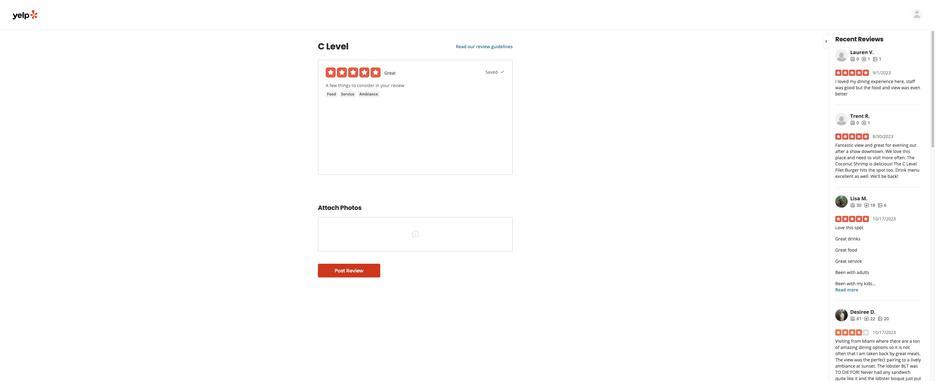 Task type: describe. For each thing, give the bounding box(es) containing it.
r.
[[865, 113, 870, 120]]

my for dining
[[850, 79, 856, 84]]

in
[[376, 83, 379, 89]]

fantastic view and great for evening out after a show downtown.  we love this place and need to visit more often.  the coconut shrimp is delicious!  the c level filet burger hits the spot too.  drink menu excellent as well.  we'll be back!
[[835, 142, 920, 180]]

dining inside i loved my dining experience here, staff was good but the food and view was even better
[[857, 79, 870, 84]]

a inside fantastic view and great for evening out after a show downtown.  we love this place and need to visit more often.  the coconut shrimp is delicious!  the c level filet burger hits the spot too.  drink menu excellent as well.  we'll be back!
[[846, 149, 849, 155]]

16 review v2 image for lauren
[[862, 57, 867, 62]]

great inside fantastic view and great for evening out after a show downtown.  we love this place and need to visit more often.  the coconut shrimp is delicious!  the c level filet burger hits the spot too.  drink menu excellent as well.  we'll be back!
[[874, 142, 885, 148]]

need
[[856, 155, 867, 161]]

better
[[835, 91, 848, 97]]

ton
[[913, 339, 920, 345]]

been with my kids…
[[835, 281, 876, 287]]

delicious!
[[874, 161, 893, 167]]

0 vertical spatial it
[[895, 345, 898, 351]]

v.
[[869, 49, 874, 56]]

where
[[876, 339, 889, 345]]

of
[[835, 345, 840, 351]]

not
[[903, 345, 910, 351]]

coconut
[[835, 161, 852, 167]]

16 friends v2 image for desiree d.
[[850, 317, 855, 322]]

5 star rating image for trent r.
[[835, 134, 869, 140]]

10/17/2023 for lisa m.
[[873, 216, 896, 222]]

by
[[890, 351, 895, 357]]

0 for lauren
[[857, 56, 859, 62]]

photos
[[340, 204, 362, 213]]

c level link
[[318, 41, 441, 53]]

excellent
[[835, 174, 854, 180]]

lisa m.
[[850, 195, 868, 202]]

lauren v.
[[850, 49, 874, 56]]

we'll
[[871, 174, 880, 180]]

back!
[[888, 174, 898, 180]]

and down show
[[847, 155, 855, 161]]

love
[[835, 225, 845, 231]]

more inside dropdown button
[[847, 287, 858, 293]]

the up sunset.
[[863, 358, 870, 363]]

great for great drinks
[[835, 236, 847, 242]]

photo of lisa m. image
[[835, 196, 848, 208]]

1 vertical spatial lobster
[[876, 376, 890, 382]]

great for great food
[[835, 248, 847, 253]]

filet
[[835, 167, 844, 173]]

desiree d.
[[850, 309, 876, 316]]

place
[[835, 155, 846, 161]]

and inside i loved my dining experience here, staff was good but the food and view was even better
[[882, 85, 890, 91]]

loved
[[838, 79, 849, 84]]

the down "perfect"
[[877, 364, 885, 370]]

things
[[338, 83, 351, 89]]

too.
[[887, 167, 894, 173]]

back
[[879, 351, 889, 357]]

so
[[889, 345, 894, 351]]

taken
[[867, 351, 878, 357]]

post
[[335, 268, 345, 275]]

dining inside visiting from miami where there are a ton of amazing dining options so it is not often that i am taken back by great meals. the view was the perfect pairing to a lively ambiance at sunset. the lobster blt was to die for! never had any sandwich quite like it and the lobster bisque ju
[[859, 345, 872, 351]]

recent reviews
[[835, 35, 884, 44]]

review
[[346, 268, 364, 275]]

30
[[857, 203, 862, 209]]

food
[[327, 92, 336, 97]]

sunset.
[[862, 364, 876, 370]]

our
[[468, 44, 475, 50]]

adults
[[857, 270, 869, 276]]

at
[[857, 364, 860, 370]]

level inside fantastic view and great for evening out after a show downtown.  we love this place and need to visit more often.  the coconut shrimp is delicious!  the c level filet burger hits the spot too.  drink menu excellent as well.  we'll be back!
[[907, 161, 917, 167]]

friends element for lauren
[[850, 56, 859, 62]]

great for great service
[[835, 259, 847, 265]]

16 photos v2 image for desiree d.
[[878, 317, 883, 322]]

had
[[874, 370, 882, 376]]

menu
[[908, 167, 920, 173]]

view inside visiting from miami where there are a ton of amazing dining options so it is not often that i am taken back by great meals. the view was the perfect pairing to a lively ambiance at sunset. the lobster blt was to die for! never had any sandwich quite like it and the lobster bisque ju
[[844, 358, 853, 363]]

the right often.
[[907, 155, 915, 161]]

kids…
[[864, 281, 876, 287]]

16 friends v2 image for trent r.
[[850, 121, 855, 126]]

8/30/2023
[[873, 134, 894, 140]]

great drinks
[[835, 236, 861, 242]]

downtown.
[[862, 149, 885, 155]]

your
[[381, 83, 390, 89]]

d.
[[871, 309, 876, 316]]

photos element for lauren v.
[[873, 56, 882, 62]]

16 review v2 image
[[864, 203, 869, 208]]

with for my
[[847, 281, 856, 287]]

from
[[851, 339, 861, 345]]

c inside fantastic view and great for evening out after a show downtown.  we love this place and need to visit more often.  the coconut shrimp is delicious!  the c level filet burger hits the spot too.  drink menu excellent as well.  we'll be back!
[[903, 161, 905, 167]]

photo of lauren v. image
[[835, 49, 848, 62]]

read more button
[[835, 287, 858, 294]]

16 friends v2 image for lisa m.
[[850, 203, 855, 208]]

view inside i loved my dining experience here, staff was good but the food and view was even better
[[891, 85, 900, 91]]

been for been with adults
[[835, 270, 846, 276]]

evening
[[893, 142, 909, 148]]

great for great
[[384, 70, 396, 76]]

sandwich
[[892, 370, 911, 376]]

attach photos image
[[412, 231, 419, 238]]

1 inside photos "element"
[[879, 56, 882, 62]]

quite
[[835, 376, 846, 382]]

visiting from miami where there are a ton of amazing dining options so it is not often that i am taken back by great meals. the view was the perfect pairing to a lively ambiance at sunset. the lobster blt was to die for! never had any sandwich quite like it and the lobster bisque ju
[[835, 339, 921, 382]]

recent
[[835, 35, 857, 44]]

to
[[835, 370, 841, 376]]

attach photos
[[318, 204, 362, 213]]

a few things to consider in your review
[[326, 83, 404, 89]]

1 vertical spatial review
[[391, 83, 404, 89]]

visit
[[873, 155, 881, 161]]

drink
[[896, 167, 907, 173]]

great food
[[835, 248, 857, 253]]

here,
[[895, 79, 905, 84]]

few
[[330, 83, 337, 89]]

read our review guidelines
[[456, 44, 513, 50]]

friends element for lisa
[[850, 203, 862, 209]]

16 review v2 image for desiree
[[864, 317, 869, 322]]

reviews element for r.
[[862, 120, 870, 126]]

1 for v.
[[868, 56, 870, 62]]

photo of desiree d. image
[[835, 310, 848, 322]]

was down lively
[[910, 364, 918, 370]]

are
[[902, 339, 909, 345]]

0 vertical spatial to
[[352, 83, 356, 89]]



Task type: locate. For each thing, give the bounding box(es) containing it.
16 friends v2 image left 81
[[850, 317, 855, 322]]

reviews element down r.
[[862, 120, 870, 126]]

0 horizontal spatial more
[[847, 287, 858, 293]]

show
[[850, 149, 861, 155]]

with down great service
[[847, 270, 856, 276]]

1 up the 9/1/2023
[[879, 56, 882, 62]]

but
[[856, 85, 863, 91]]

16 photos v2 image for lauren v.
[[873, 57, 878, 62]]

1 horizontal spatial it
[[895, 345, 898, 351]]

photos element for lisa m.
[[878, 203, 887, 209]]

4 star rating image
[[835, 330, 869, 336]]

1
[[868, 56, 870, 62], [879, 56, 882, 62], [868, 120, 870, 126]]

1 been from the top
[[835, 270, 846, 276]]

1 vertical spatial my
[[857, 281, 863, 287]]

for
[[886, 142, 892, 148]]

die
[[842, 370, 849, 376]]

photos element right 18
[[878, 203, 887, 209]]

the inside i loved my dining experience here, staff was good but the food and view was even better
[[864, 85, 871, 91]]

this inside fantastic view and great for evening out after a show downtown.  we love this place and need to visit more often.  the coconut shrimp is delicious!  the c level filet burger hits the spot too.  drink menu excellent as well.  we'll be back!
[[903, 149, 910, 155]]

and up downtown.
[[865, 142, 873, 148]]

1 horizontal spatial review
[[476, 44, 490, 50]]

my inside i loved my dining experience here, staff was good but the food and view was even better
[[850, 79, 856, 84]]

0 for trent
[[857, 120, 859, 126]]

1 horizontal spatial to
[[868, 155, 872, 161]]

0 horizontal spatial to
[[352, 83, 356, 89]]

lisa
[[850, 195, 860, 202]]

view down here,
[[891, 85, 900, 91]]

food down the drinks
[[848, 248, 857, 253]]

guidelines
[[491, 44, 513, 50]]

is left not
[[899, 345, 902, 351]]

0 vertical spatial read
[[456, 44, 467, 50]]

reviews element for d.
[[864, 316, 875, 323]]

photos element containing 6
[[878, 203, 887, 209]]

level up menu
[[907, 161, 917, 167]]

lauren
[[850, 49, 868, 56]]

miami
[[862, 339, 875, 345]]

1 vertical spatial 5 star rating image
[[835, 134, 869, 140]]

reviews element down m.
[[864, 203, 875, 209]]

love this spot
[[835, 225, 864, 231]]

photos element containing 1
[[873, 56, 882, 62]]

it
[[895, 345, 898, 351], [855, 376, 858, 382]]

dining up but
[[857, 79, 870, 84]]

been up read more
[[835, 281, 846, 287]]

attach
[[318, 204, 339, 213]]

been with adults
[[835, 270, 869, 276]]

out
[[910, 142, 917, 148]]

my left kids…
[[857, 281, 863, 287]]

1 friends element from the top
[[850, 56, 859, 62]]

often.
[[894, 155, 906, 161]]

c level
[[318, 41, 349, 53]]

to inside fantastic view and great for evening out after a show downtown.  we love this place and need to visit more often.  the coconut shrimp is delicious!  the c level filet burger hits the spot too.  drink menu excellent as well.  we'll be back!
[[868, 155, 872, 161]]

reviews element for v.
[[862, 56, 870, 62]]

i inside i loved my dining experience here, staff was good but the food and view was even better
[[835, 79, 837, 84]]

1 vertical spatial read
[[835, 287, 846, 293]]

tyler b. image
[[912, 9, 923, 20]]

4 friends element from the top
[[850, 316, 862, 323]]

the
[[907, 155, 915, 161], [894, 161, 902, 167], [835, 358, 843, 363], [877, 364, 885, 370]]

and inside visiting from miami where there are a ton of amazing dining options so it is not often that i am taken back by great meals. the view was the perfect pairing to a lively ambiance at sunset. the lobster blt was to die for! never had any sandwich quite like it and the lobster bisque ju
[[859, 376, 867, 382]]

16 photos v2 image left 20
[[878, 317, 883, 322]]

great up your
[[384, 70, 396, 76]]

10/17/2023
[[873, 216, 896, 222], [873, 330, 896, 336]]

1 vertical spatial 10/17/2023
[[873, 330, 896, 336]]

lobster
[[886, 364, 900, 370], [876, 376, 890, 382]]

read inside dropdown button
[[835, 287, 846, 293]]

2 16 friends v2 image from the top
[[850, 203, 855, 208]]

1 16 friends v2 image from the top
[[850, 121, 855, 126]]

to down downtown.
[[868, 155, 872, 161]]

6
[[884, 203, 887, 209]]

photos element down v.
[[873, 56, 882, 62]]

2 vertical spatial 16 review v2 image
[[864, 317, 869, 322]]

1 vertical spatial 16 friends v2 image
[[850, 203, 855, 208]]

i inside visiting from miami where there are a ton of amazing dining options so it is not often that i am taken back by great meals. the view was the perfect pairing to a lively ambiance at sunset. the lobster blt was to die for! never had any sandwich quite like it and the lobster bisque ju
[[857, 351, 858, 357]]

0 vertical spatial lobster
[[886, 364, 900, 370]]

post review button
[[318, 264, 380, 278]]

food inside i loved my dining experience here, staff was good but the food and view was even better
[[872, 85, 881, 91]]

read left our
[[456, 44, 467, 50]]

1 0 from the top
[[857, 56, 859, 62]]

friends element for desiree
[[850, 316, 862, 323]]

great down great drinks
[[835, 248, 847, 253]]

2 0 from the top
[[857, 120, 859, 126]]

the down often
[[835, 358, 843, 363]]

5 star rating image up fantastic
[[835, 134, 869, 140]]

view up show
[[855, 142, 864, 148]]

the right but
[[864, 85, 871, 91]]

1 vertical spatial it
[[855, 376, 858, 382]]

more
[[882, 155, 893, 161], [847, 287, 858, 293]]

1 vertical spatial 16 friends v2 image
[[850, 317, 855, 322]]

2 vertical spatial to
[[902, 358, 906, 363]]

0 horizontal spatial food
[[848, 248, 857, 253]]

read for read more
[[835, 287, 846, 293]]

ambiance
[[359, 92, 378, 97]]

visiting
[[835, 339, 850, 345]]

18
[[870, 203, 875, 209]]

0 horizontal spatial it
[[855, 376, 858, 382]]

16 review v2 image for trent
[[862, 121, 867, 126]]

a
[[846, 149, 849, 155], [910, 339, 912, 345], [907, 358, 910, 363]]

0 horizontal spatial i
[[835, 79, 837, 84]]

bisque
[[891, 376, 905, 382]]

great down love
[[835, 236, 847, 242]]

0 vertical spatial been
[[835, 270, 846, 276]]

0 horizontal spatial is
[[869, 161, 873, 167]]

is inside fantastic view and great for evening out after a show downtown.  we love this place and need to visit more often.  the coconut shrimp is delicious!  the c level filet burger hits the spot too.  drink menu excellent as well.  we'll be back!
[[869, 161, 873, 167]]

is inside visiting from miami where there are a ton of amazing dining options so it is not often that i am taken back by great meals. the view was the perfect pairing to a lively ambiance at sunset. the lobster blt was to die for! never had any sandwich quite like it and the lobster bisque ju
[[899, 345, 902, 351]]

1 horizontal spatial this
[[903, 149, 910, 155]]

read down been with my kids… at the bottom right of page
[[835, 287, 846, 293]]

0 vertical spatial c
[[318, 41, 325, 53]]

i left loved
[[835, 79, 837, 84]]

photo of trent r. image
[[835, 113, 848, 126]]

5 star rating image for lauren v.
[[835, 70, 869, 76]]

1 horizontal spatial food
[[872, 85, 881, 91]]

0
[[857, 56, 859, 62], [857, 120, 859, 126]]

0 horizontal spatial spot
[[855, 225, 864, 231]]

1 vertical spatial to
[[868, 155, 872, 161]]

1 horizontal spatial is
[[899, 345, 902, 351]]

with
[[847, 270, 856, 276], [847, 281, 856, 287]]

to inside visiting from miami where there are a ton of amazing dining options so it is not often that i am taken back by great meals. the view was the perfect pairing to a lively ambiance at sunset. the lobster blt was to die for! never had any sandwich quite like it and the lobster bisque ju
[[902, 358, 906, 363]]

0 vertical spatial 0
[[857, 56, 859, 62]]

was up better
[[835, 85, 843, 91]]

0 vertical spatial 5 star rating image
[[835, 70, 869, 76]]

16 friends v2 image left the 30
[[850, 203, 855, 208]]

my for kids…
[[857, 281, 863, 287]]

1 vertical spatial food
[[848, 248, 857, 253]]

great down not
[[896, 351, 906, 357]]

photos element right the "22"
[[878, 316, 889, 323]]

10/17/2023 for desiree d.
[[873, 330, 896, 336]]

0 vertical spatial level
[[326, 41, 349, 53]]

2 10/17/2023 from the top
[[873, 330, 896, 336]]

reviews element for m.
[[864, 203, 875, 209]]

was
[[835, 85, 843, 91], [902, 85, 909, 91], [854, 358, 862, 363], [910, 364, 918, 370]]

friends element containing 81
[[850, 316, 862, 323]]

1 vertical spatial this
[[846, 225, 854, 231]]

spot inside fantastic view and great for evening out after a show downtown.  we love this place and need to visit more often.  the coconut shrimp is delicious!  the c level filet burger hits the spot too.  drink menu excellent as well.  we'll be back!
[[876, 167, 885, 173]]

a right are
[[910, 339, 912, 345]]

0 vertical spatial i
[[835, 79, 837, 84]]

the down often.
[[894, 161, 902, 167]]

more inside fantastic view and great for evening out after a show downtown.  we love this place and need to visit more often.  the coconut shrimp is delicious!  the c level filet burger hits the spot too.  drink menu excellent as well.  we'll be back!
[[882, 155, 893, 161]]

1 horizontal spatial c
[[903, 161, 905, 167]]

5 star rating image for lisa m.
[[835, 216, 869, 223]]

1 vertical spatial great
[[896, 351, 906, 357]]

view down that
[[844, 358, 853, 363]]

0 horizontal spatial my
[[850, 79, 856, 84]]

been for been with my kids…
[[835, 281, 846, 287]]

spot up the drinks
[[855, 225, 864, 231]]

good
[[845, 85, 855, 91]]

trent
[[850, 113, 864, 120]]

was down "staff"
[[902, 85, 909, 91]]

friends element down lisa
[[850, 203, 862, 209]]

read more
[[835, 287, 858, 293]]

experience
[[871, 79, 894, 84]]

love
[[893, 149, 902, 155]]

food down experience
[[872, 85, 881, 91]]

0 vertical spatial more
[[882, 155, 893, 161]]

reviews element down d.
[[864, 316, 875, 323]]

5 star rating image up loved
[[835, 70, 869, 76]]

friends element down desiree
[[850, 316, 862, 323]]

2 horizontal spatial view
[[891, 85, 900, 91]]

1 vertical spatial with
[[847, 281, 856, 287]]

photos element for desiree d.
[[878, 316, 889, 323]]

1 vertical spatial photos element
[[878, 203, 887, 209]]

1 vertical spatial 16 review v2 image
[[862, 121, 867, 126]]

16 friends v2 image
[[850, 57, 855, 62], [850, 317, 855, 322]]

2 vertical spatial a
[[907, 358, 910, 363]]

2 5 star rating image from the top
[[835, 134, 869, 140]]

never
[[861, 370, 873, 376]]

0 vertical spatial view
[[891, 85, 900, 91]]

hits
[[860, 167, 868, 173]]

saved
[[486, 69, 500, 75]]

drinks
[[848, 236, 861, 242]]

0 horizontal spatial view
[[844, 358, 853, 363]]

that
[[847, 351, 856, 357]]

spot down delicious!
[[876, 167, 885, 173]]

reviews element
[[862, 56, 870, 62], [862, 120, 870, 126], [864, 203, 875, 209], [864, 316, 875, 323]]

great down great food
[[835, 259, 847, 265]]

2 16 friends v2 image from the top
[[850, 317, 855, 322]]

1 horizontal spatial level
[[907, 161, 917, 167]]

more down been with my kids… at the bottom right of page
[[847, 287, 858, 293]]

any
[[883, 370, 891, 376]]

1 horizontal spatial read
[[835, 287, 846, 293]]

review right your
[[391, 83, 404, 89]]

1 vertical spatial dining
[[859, 345, 872, 351]]

rating element
[[326, 68, 381, 78]]

1 vertical spatial level
[[907, 161, 917, 167]]

0 vertical spatial 16 review v2 image
[[862, 57, 867, 62]]

great service
[[835, 259, 862, 265]]

0 vertical spatial my
[[850, 79, 856, 84]]

0 vertical spatial with
[[847, 270, 856, 276]]

0 horizontal spatial review
[[391, 83, 404, 89]]

pairing
[[887, 358, 901, 363]]

1 down v.
[[868, 56, 870, 62]]

read our review guidelines link
[[456, 44, 513, 50]]

level up rating element
[[326, 41, 349, 53]]

like
[[847, 376, 854, 382]]

16 photos v2 image left the 6
[[878, 203, 883, 208]]

and down experience
[[882, 85, 890, 91]]

2 vertical spatial 5 star rating image
[[835, 216, 869, 223]]

friends element containing 30
[[850, 203, 862, 209]]

0 vertical spatial 16 photos v2 image
[[873, 57, 878, 62]]

0 vertical spatial great
[[874, 142, 885, 148]]

friends element
[[850, 56, 859, 62], [850, 120, 859, 126], [850, 203, 862, 209], [850, 316, 862, 323]]

2 horizontal spatial to
[[902, 358, 906, 363]]

0 vertical spatial 16 friends v2 image
[[850, 121, 855, 126]]

close sidebar icon image
[[824, 39, 829, 44], [824, 39, 829, 44]]

1 horizontal spatial more
[[882, 155, 893, 161]]

a
[[326, 83, 329, 89]]

10/17/2023 up where
[[873, 330, 896, 336]]

m.
[[862, 195, 868, 202]]

0 down lauren
[[857, 56, 859, 62]]

1 10/17/2023 from the top
[[873, 216, 896, 222]]

with for adults
[[847, 270, 856, 276]]

16 review v2 image down the lauren v.
[[862, 57, 867, 62]]

2 vertical spatial view
[[844, 358, 853, 363]]

lobster down any
[[876, 376, 890, 382]]

5 star rating image up love this spot
[[835, 216, 869, 223]]

view inside fantastic view and great for evening out after a show downtown.  we love this place and need to visit more often.  the coconut shrimp is delicious!  the c level filet burger hits the spot too.  drink menu excellent as well.  we'll be back!
[[855, 142, 864, 148]]

been
[[835, 270, 846, 276], [835, 281, 846, 287]]

1 vertical spatial a
[[910, 339, 912, 345]]

we
[[886, 149, 892, 155]]

0 vertical spatial spot
[[876, 167, 885, 173]]

and down the never
[[859, 376, 867, 382]]

options
[[873, 345, 888, 351]]

great up downtown.
[[874, 142, 885, 148]]

i
[[835, 79, 837, 84], [857, 351, 858, 357]]

16 review v2 image
[[862, 57, 867, 62], [862, 121, 867, 126], [864, 317, 869, 322]]

16 photos v2 image down v.
[[873, 57, 878, 62]]

1 with from the top
[[847, 270, 856, 276]]

and
[[882, 85, 890, 91], [865, 142, 873, 148], [847, 155, 855, 161], [859, 376, 867, 382]]

the
[[864, 85, 871, 91], [869, 167, 875, 173], [863, 358, 870, 363], [868, 376, 875, 382]]

2 vertical spatial photos element
[[878, 316, 889, 323]]

0 vertical spatial review
[[476, 44, 490, 50]]

was up at
[[854, 358, 862, 363]]

more down "we"
[[882, 155, 893, 161]]

16 friends v2 image
[[850, 121, 855, 126], [850, 203, 855, 208]]

0 vertical spatial photos element
[[873, 56, 882, 62]]

great inside visiting from miami where there are a ton of amazing dining options so it is not often that i am taken back by great meals. the view was the perfect pairing to a lively ambiance at sunset. the lobster blt was to die for! never had any sandwich quite like it and the lobster bisque ju
[[896, 351, 906, 357]]

16 photos v2 image for lisa m.
[[878, 203, 883, 208]]

be
[[882, 174, 887, 180]]

it right so
[[895, 345, 898, 351]]

level
[[326, 41, 349, 53], [907, 161, 917, 167]]

16 photos v2 image
[[873, 57, 878, 62], [878, 203, 883, 208], [878, 317, 883, 322]]

this down evening
[[903, 149, 910, 155]]

lobster down the pairing
[[886, 364, 900, 370]]

1 vertical spatial spot
[[855, 225, 864, 231]]

a up blt
[[907, 358, 910, 363]]

reviews element containing 22
[[864, 316, 875, 323]]

photos element containing 20
[[878, 316, 889, 323]]

perfect
[[871, 358, 886, 363]]

1 16 friends v2 image from the top
[[850, 57, 855, 62]]

None radio
[[326, 68, 336, 78], [348, 68, 358, 78], [326, 68, 336, 78], [348, 68, 358, 78]]

1 vertical spatial 16 photos v2 image
[[878, 203, 883, 208]]

1 horizontal spatial my
[[857, 281, 863, 287]]

service
[[848, 259, 862, 265]]

1 horizontal spatial great
[[896, 351, 906, 357]]

2 with from the top
[[847, 281, 856, 287]]

16 friends v2 image down trent
[[850, 121, 855, 126]]

1 vertical spatial i
[[857, 351, 858, 357]]

this right love
[[846, 225, 854, 231]]

1 vertical spatial 0
[[857, 120, 859, 126]]

the inside fantastic view and great for evening out after a show downtown.  we love this place and need to visit more often.  the coconut shrimp is delicious!  the c level filet burger hits the spot too.  drink menu excellent as well.  we'll be back!
[[869, 167, 875, 173]]

20
[[884, 316, 889, 322]]

1 horizontal spatial i
[[857, 351, 858, 357]]

read for read our review guidelines
[[456, 44, 467, 50]]

0 vertical spatial dining
[[857, 79, 870, 84]]

0 horizontal spatial level
[[326, 41, 349, 53]]

1 down r.
[[868, 120, 870, 126]]

blt
[[901, 364, 909, 370]]

2 been from the top
[[835, 281, 846, 287]]

photos element
[[873, 56, 882, 62], [878, 203, 887, 209], [878, 316, 889, 323]]

0 vertical spatial is
[[869, 161, 873, 167]]

1 vertical spatial c
[[903, 161, 905, 167]]

0 vertical spatial this
[[903, 149, 910, 155]]

0 down trent
[[857, 120, 859, 126]]

0 vertical spatial 10/17/2023
[[873, 216, 896, 222]]

friends element down trent
[[850, 120, 859, 126]]

is
[[869, 161, 873, 167], [899, 345, 902, 351]]

1 vertical spatial more
[[847, 287, 858, 293]]

even
[[911, 85, 920, 91]]

0 horizontal spatial read
[[456, 44, 467, 50]]

5 star rating image
[[835, 70, 869, 76], [835, 134, 869, 140], [835, 216, 869, 223]]

1 vertical spatial is
[[899, 345, 902, 351]]

to
[[352, 83, 356, 89], [868, 155, 872, 161], [902, 358, 906, 363]]

0 vertical spatial 16 friends v2 image
[[850, 57, 855, 62]]

3 5 star rating image from the top
[[835, 216, 869, 223]]

dining up am
[[859, 345, 872, 351]]

review
[[476, 44, 490, 50], [391, 83, 404, 89]]

with up read more
[[847, 281, 856, 287]]

16 review v2 image down r.
[[862, 121, 867, 126]]

my up "good"
[[850, 79, 856, 84]]

as
[[855, 174, 859, 180]]

16 checkmark v2 image
[[500, 70, 505, 75]]

1 5 star rating image from the top
[[835, 70, 869, 76]]

1 for r.
[[868, 120, 870, 126]]

it right the like
[[855, 376, 858, 382]]

0 vertical spatial food
[[872, 85, 881, 91]]

review right our
[[476, 44, 490, 50]]

16 friends v2 image for lauren v.
[[850, 57, 855, 62]]

is right shrimp in the top of the page
[[869, 161, 873, 167]]

service
[[341, 92, 354, 97]]

2 friends element from the top
[[850, 120, 859, 126]]

1 horizontal spatial spot
[[876, 167, 885, 173]]

to right 'things' at left
[[352, 83, 356, 89]]

0 vertical spatial a
[[846, 149, 849, 155]]

10/17/2023 down the 6
[[873, 216, 896, 222]]

friends element for trent
[[850, 120, 859, 126]]

there
[[890, 339, 901, 345]]

16 friends v2 image down lauren
[[850, 57, 855, 62]]

for!
[[850, 370, 860, 376]]

staff
[[906, 79, 915, 84]]

trent r.
[[850, 113, 870, 120]]

the up we'll
[[869, 167, 875, 173]]

0 horizontal spatial this
[[846, 225, 854, 231]]

3 friends element from the top
[[850, 203, 862, 209]]

amazing
[[841, 345, 858, 351]]

0 horizontal spatial c
[[318, 41, 325, 53]]

0 horizontal spatial great
[[874, 142, 885, 148]]

a down fantastic
[[846, 149, 849, 155]]

81
[[857, 316, 862, 322]]

1 vertical spatial view
[[855, 142, 864, 148]]

reviews element down the lauren v.
[[862, 56, 870, 62]]

16 review v2 image left the "22"
[[864, 317, 869, 322]]

been down great service
[[835, 270, 846, 276]]

2 vertical spatial 16 photos v2 image
[[878, 317, 883, 322]]

friends element down lauren
[[850, 56, 859, 62]]

reviews element containing 18
[[864, 203, 875, 209]]

1 vertical spatial been
[[835, 281, 846, 287]]

this
[[903, 149, 910, 155], [846, 225, 854, 231]]

post review
[[335, 268, 364, 275]]

i left am
[[857, 351, 858, 357]]

to up blt
[[902, 358, 906, 363]]

spot
[[876, 167, 885, 173], [855, 225, 864, 231]]

often
[[835, 351, 846, 357]]

the down the never
[[868, 376, 875, 382]]

1 horizontal spatial view
[[855, 142, 864, 148]]

None radio
[[337, 68, 347, 78], [359, 68, 369, 78], [371, 68, 381, 78], [337, 68, 347, 78], [359, 68, 369, 78], [371, 68, 381, 78]]



Task type: vqa. For each thing, say whether or not it's contained in the screenshot.
Virtual Consultations
no



